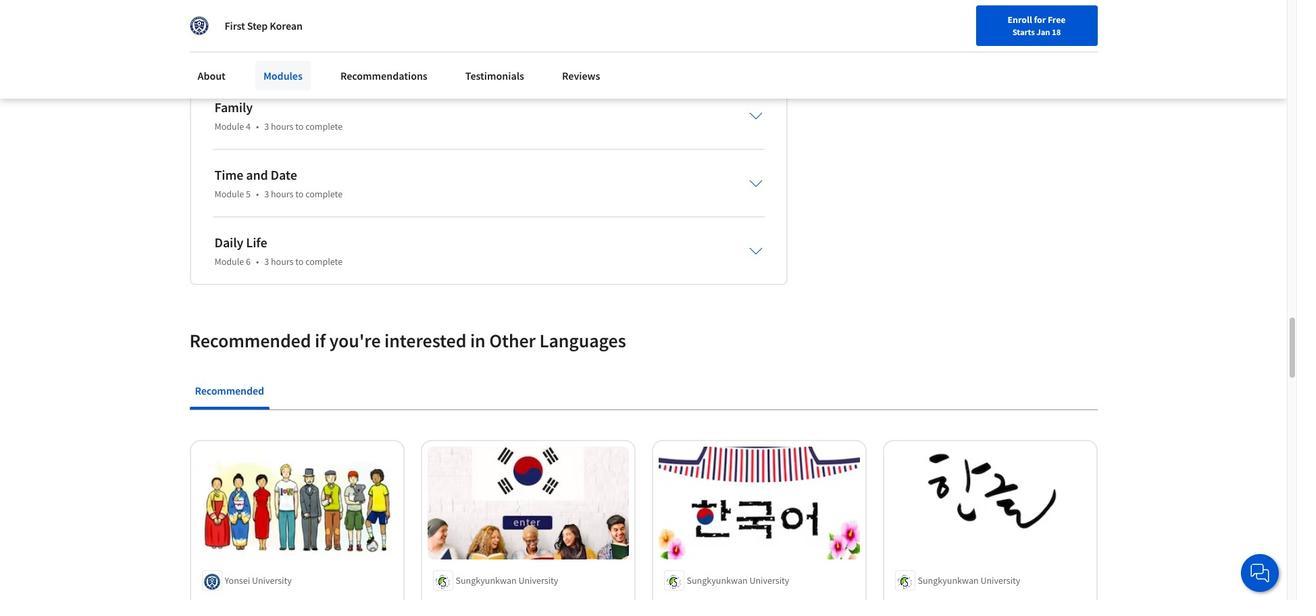 Task type: locate. For each thing, give the bounding box(es) containing it.
1 vertical spatial module
[[215, 188, 244, 200]]

• right the 6
[[256, 255, 259, 267]]

other
[[489, 328, 536, 353]]

6
[[246, 255, 251, 267]]

1 vertical spatial complete
[[306, 188, 343, 200]]

4 university from the left
[[981, 575, 1021, 587]]

if
[[315, 328, 326, 353]]

2 sungkyunkwan from the left
[[687, 575, 748, 587]]

0 vertical spatial to
[[296, 120, 304, 132]]

testimonials link
[[457, 61, 533, 91]]

3 right 4
[[264, 120, 269, 132]]

3 hours from the top
[[271, 255, 294, 267]]

hours right the 6
[[271, 255, 294, 267]]

3 inside family module 4 • 3 hours to complete
[[264, 120, 269, 132]]

hours
[[271, 120, 294, 132], [271, 188, 294, 200], [271, 255, 294, 267]]

complete
[[306, 120, 343, 132], [306, 188, 343, 200], [306, 255, 343, 267]]

university
[[252, 575, 292, 587], [519, 575, 558, 587], [750, 575, 790, 587], [981, 575, 1021, 587]]

• left 30
[[283, 10, 286, 23]]

module inside family module 4 • 3 hours to complete
[[215, 120, 244, 132]]

module left the 6
[[215, 255, 244, 267]]

module left 5
[[215, 188, 244, 200]]

to down date on the top of page
[[296, 188, 304, 200]]

starts
[[1013, 26, 1035, 37]]

modules
[[264, 69, 303, 82]]

2 horizontal spatial sungkyunkwan university
[[918, 575, 1021, 587]]

graded quiz 3 • 30 minutes
[[215, 10, 341, 23]]

recommendations
[[341, 69, 428, 82]]

2 vertical spatial hours
[[271, 255, 294, 267]]

2 vertical spatial to
[[296, 255, 304, 267]]

1 vertical spatial recommended
[[195, 384, 264, 397]]

to right the 6
[[296, 255, 304, 267]]

new
[[951, 16, 969, 28]]

module inside "daily life module 6 • 3 hours to complete"
[[215, 255, 244, 267]]

2 module from the top
[[215, 188, 244, 200]]

recommended button
[[190, 374, 270, 407]]

0 horizontal spatial sungkyunkwan university
[[456, 575, 558, 587]]

18
[[1052, 26, 1061, 37]]

1 horizontal spatial sungkyunkwan
[[687, 575, 748, 587]]

quiz
[[250, 10, 270, 23]]

free
[[1048, 14, 1066, 26]]

in
[[470, 328, 486, 353]]

to inside time and date module 5 • 3 hours to complete
[[296, 188, 304, 200]]

1 vertical spatial hours
[[271, 188, 294, 200]]

2 to from the top
[[296, 188, 304, 200]]

jan
[[1037, 26, 1051, 37]]

reviews
[[562, 69, 600, 82]]

3 to from the top
[[296, 255, 304, 267]]

• inside "daily life module 6 • 3 hours to complete"
[[256, 255, 259, 267]]

0 vertical spatial hours
[[271, 120, 294, 132]]

3 right 5
[[264, 188, 269, 200]]

• inside family module 4 • 3 hours to complete
[[256, 120, 259, 132]]

2 horizontal spatial sungkyunkwan
[[918, 575, 979, 587]]

1 hours from the top
[[271, 120, 294, 132]]

module
[[215, 120, 244, 132], [215, 188, 244, 200], [215, 255, 244, 267]]

3 right the 6
[[264, 255, 269, 267]]

hours right 4
[[271, 120, 294, 132]]

3
[[272, 10, 278, 23], [264, 120, 269, 132], [264, 188, 269, 200], [264, 255, 269, 267]]

1 vertical spatial to
[[296, 188, 304, 200]]

step
[[247, 19, 268, 32]]

chat with us image
[[1250, 562, 1271, 584]]

enroll for free starts jan 18
[[1008, 14, 1066, 37]]

2 complete from the top
[[306, 188, 343, 200]]

module left 4
[[215, 120, 244, 132]]

recommended inside button
[[195, 384, 264, 397]]

0 vertical spatial module
[[215, 120, 244, 132]]

sungkyunkwan university
[[456, 575, 558, 587], [687, 575, 790, 587], [918, 575, 1021, 587]]

2 vertical spatial complete
[[306, 255, 343, 267]]

korean
[[270, 19, 303, 32]]

0 vertical spatial recommended
[[190, 328, 311, 353]]

1 sungkyunkwan from the left
[[456, 575, 517, 587]]

recommended
[[190, 328, 311, 353], [195, 384, 264, 397]]

hours down date on the top of page
[[271, 188, 294, 200]]

to
[[296, 120, 304, 132], [296, 188, 304, 200], [296, 255, 304, 267]]

3 complete from the top
[[306, 255, 343, 267]]

sungkyunkwan
[[456, 575, 517, 587], [687, 575, 748, 587], [918, 575, 979, 587]]

first
[[225, 19, 245, 32]]

find your new career
[[912, 16, 997, 28]]

0 vertical spatial complete
[[306, 120, 343, 132]]

None search field
[[193, 8, 517, 35]]

• right 5
[[256, 188, 259, 200]]

english button
[[1004, 0, 1085, 44]]

0 horizontal spatial sungkyunkwan
[[456, 575, 517, 587]]

time and date module 5 • 3 hours to complete
[[215, 166, 343, 200]]

1 horizontal spatial sungkyunkwan university
[[687, 575, 790, 587]]

2 vertical spatial module
[[215, 255, 244, 267]]

• inside time and date module 5 • 3 hours to complete
[[256, 188, 259, 200]]

date
[[271, 166, 297, 183]]

1 complete from the top
[[306, 120, 343, 132]]

1 to from the top
[[296, 120, 304, 132]]

career
[[971, 16, 997, 28]]

first step korean
[[225, 19, 303, 32]]

graded
[[215, 10, 248, 23]]

•
[[283, 10, 286, 23], [256, 120, 259, 132], [256, 188, 259, 200], [256, 255, 259, 267]]

life
[[246, 234, 267, 251]]

daily life module 6 • 3 hours to complete
[[215, 234, 343, 267]]

3 module from the top
[[215, 255, 244, 267]]

and
[[246, 166, 268, 183]]

30
[[292, 10, 302, 23]]

you're
[[329, 328, 381, 353]]

5
[[246, 188, 251, 200]]

to up date on the top of page
[[296, 120, 304, 132]]

• right 4
[[256, 120, 259, 132]]

4
[[246, 120, 251, 132]]

recommendations link
[[332, 61, 436, 91]]

to inside family module 4 • 3 hours to complete
[[296, 120, 304, 132]]

2 hours from the top
[[271, 188, 294, 200]]

1 module from the top
[[215, 120, 244, 132]]



Task type: describe. For each thing, give the bounding box(es) containing it.
yonsei university image
[[190, 16, 208, 35]]

find
[[912, 16, 930, 28]]

reviews link
[[554, 61, 609, 91]]

3 inside time and date module 5 • 3 hours to complete
[[264, 188, 269, 200]]

1 sungkyunkwan university from the left
[[456, 575, 558, 587]]

3 sungkyunkwan from the left
[[918, 575, 979, 587]]

english
[[1028, 15, 1061, 29]]

2 university from the left
[[519, 575, 558, 587]]

daily
[[215, 234, 244, 251]]

hours inside "daily life module 6 • 3 hours to complete"
[[271, 255, 294, 267]]

complete inside time and date module 5 • 3 hours to complete
[[306, 188, 343, 200]]

3 sungkyunkwan university from the left
[[918, 575, 1021, 587]]

hours inside family module 4 • 3 hours to complete
[[271, 120, 294, 132]]

module inside time and date module 5 • 3 hours to complete
[[215, 188, 244, 200]]

family
[[215, 98, 253, 115]]

your
[[932, 16, 950, 28]]

complete inside family module 4 • 3 hours to complete
[[306, 120, 343, 132]]

enroll
[[1008, 14, 1033, 26]]

interested
[[385, 328, 467, 353]]

recommended for recommended if you're interested in other languages
[[190, 328, 311, 353]]

3 inside "daily life module 6 • 3 hours to complete"
[[264, 255, 269, 267]]

testimonials
[[466, 69, 524, 82]]

languages
[[540, 328, 626, 353]]

find your new career link
[[906, 14, 1004, 30]]

recommended for recommended
[[195, 384, 264, 397]]

about link
[[190, 61, 234, 91]]

about
[[198, 69, 226, 82]]

family module 4 • 3 hours to complete
[[215, 98, 343, 132]]

1 university from the left
[[252, 575, 292, 587]]

for
[[1034, 14, 1046, 26]]

3 university from the left
[[750, 575, 790, 587]]

minutes
[[305, 10, 341, 23]]

to inside "daily life module 6 • 3 hours to complete"
[[296, 255, 304, 267]]

complete inside "daily life module 6 • 3 hours to complete"
[[306, 255, 343, 267]]

modules link
[[255, 61, 311, 91]]

2 sungkyunkwan university from the left
[[687, 575, 790, 587]]

recommended if you're interested in other languages
[[190, 328, 626, 353]]

3 right quiz
[[272, 10, 278, 23]]

yonsei university
[[225, 575, 292, 587]]

hours inside time and date module 5 • 3 hours to complete
[[271, 188, 294, 200]]

yonsei
[[225, 575, 250, 587]]

time
[[215, 166, 243, 183]]



Task type: vqa. For each thing, say whether or not it's contained in the screenshot.


